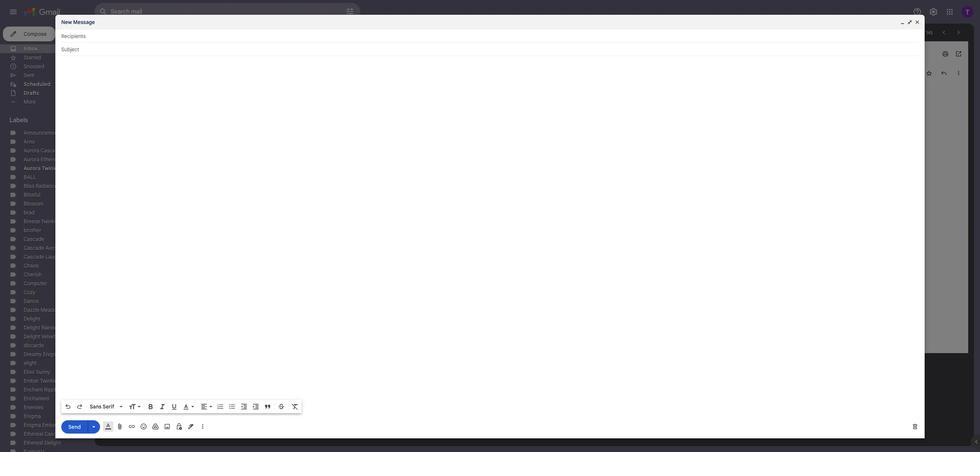 Task type: vqa. For each thing, say whether or not it's contained in the screenshot.
All
no



Task type: describe. For each thing, give the bounding box(es) containing it.
aurora ethereal link
[[24, 156, 60, 163]]

compose button
[[3, 27, 56, 41]]

cascade up ethereal delight link
[[44, 431, 65, 438]]

ball link
[[24, 174, 36, 181]]

scheduled
[[24, 81, 50, 88]]

snoozed link
[[24, 63, 44, 70]]

numbered list ‪(⌘⇧7)‬ image
[[217, 403, 224, 411]]

ripple
[[44, 387, 59, 393]]

enchanted link
[[24, 395, 49, 402]]

bliss radiance link
[[24, 183, 57, 189]]

more button
[[0, 97, 89, 106]]

Message Body text field
[[61, 60, 919, 398]]

ember twinkle link
[[24, 378, 57, 384]]

cozy link
[[24, 289, 35, 296]]

cascade down the cascade link
[[24, 245, 44, 251]]

dazzle
[[24, 307, 39, 313]]

0 vertical spatial ethereal
[[41, 156, 60, 163]]

bold ‪(⌘b)‬ image
[[147, 403, 154, 411]]

sans
[[90, 404, 102, 410]]

dreamy
[[24, 351, 42, 358]]

bliss
[[24, 183, 34, 189]]

compose
[[24, 31, 47, 37]]

more
[[24, 99, 36, 105]]

brad link
[[24, 209, 34, 216]]

indent more ‪(⌘])‬ image
[[252, 403, 260, 411]]

brother link
[[24, 227, 41, 234]]

more options image
[[201, 423, 205, 431]]

blissful
[[24, 192, 40, 198]]

cascade aurora link
[[24, 245, 61, 251]]

aurora cascade link
[[24, 147, 61, 154]]

underline ‪(⌘u)‬ image
[[171, 404, 178, 411]]

aurora up the "ball"
[[24, 165, 41, 172]]

delight down ethereal cascade link
[[44, 440, 61, 446]]

insert photo image
[[164, 423, 171, 431]]

recipients
[[61, 33, 86, 40]]

announcement link
[[24, 130, 59, 136]]

discard draft ‪(⌘⇧d)‬ image
[[912, 423, 919, 431]]

insert emoji ‪(⌘⇧2)‬ image
[[140, 423, 147, 431]]

send button
[[61, 420, 88, 434]]

new
[[61, 19, 72, 25]]

arno link
[[24, 138, 35, 145]]

aurora twinkle link
[[24, 165, 61, 172]]

Subject field
[[61, 46, 919, 53]]

2 vertical spatial twinkle
[[40, 378, 57, 384]]

sans serif
[[90, 404, 114, 410]]

inbox for inbox link
[[24, 45, 38, 52]]

snoozed
[[24, 63, 44, 70]]

delight down delight link
[[24, 325, 40, 331]]

cascade up aurora ethereal link
[[41, 147, 61, 154]]

dance link
[[24, 298, 39, 305]]

sent link
[[24, 72, 34, 79]]

0 horizontal spatial ember
[[24, 378, 39, 384]]

of
[[921, 30, 925, 35]]

delight up discardo "link"
[[24, 333, 40, 340]]

chaos link
[[24, 263, 39, 269]]

cherish
[[24, 271, 42, 278]]

1 vertical spatial ember
[[42, 422, 57, 429]]

2 vertical spatial ethereal
[[24, 440, 43, 446]]

velvet
[[41, 333, 55, 340]]

announcement arno aurora cascade aurora ethereal aurora twinkle ball bliss radiance blissful blossom brad breeze twinkle brother cascade cascade aurora cascade laughter chaos cherish computer cozy dance dazzle meadow delight delight rainbow delight velvet discardo dreamy enigma elight elixir sunny ember twinkle enchant ripple enchanted enemies enigma enigma ember ethereal cascade ethereal delight
[[24, 130, 67, 446]]

enemies link
[[24, 404, 43, 411]]

labels navigation
[[0, 24, 95, 452]]

brad
[[24, 209, 34, 216]]

elixir
[[24, 369, 35, 376]]

0 vertical spatial twinkle
[[42, 165, 61, 172]]

new message
[[61, 19, 95, 25]]

0 vertical spatial enigma
[[43, 351, 60, 358]]

sunny
[[36, 369, 50, 376]]

ball
[[24, 174, 36, 181]]

attach files image
[[116, 423, 124, 431]]

more send options image
[[90, 423, 97, 431]]

labels heading
[[10, 117, 78, 124]]

pop out image
[[907, 19, 913, 25]]

undo ‪(⌘z)‬ image
[[64, 403, 72, 411]]

indent less ‪(⌘[)‬ image
[[240, 403, 248, 411]]

sent
[[24, 72, 34, 79]]

quote ‪(⌘⇧9)‬ image
[[264, 403, 271, 411]]

computer link
[[24, 280, 47, 287]]

enchant ripple link
[[24, 387, 59, 393]]

delight velvet link
[[24, 333, 55, 340]]



Task type: locate. For each thing, give the bounding box(es) containing it.
145
[[926, 30, 933, 35]]

enigma
[[43, 351, 60, 358], [24, 413, 41, 420], [24, 422, 41, 429]]

ember up ethereal cascade link
[[42, 422, 57, 429]]

None search field
[[95, 3, 360, 21]]

delight link
[[24, 316, 40, 322]]

minimize image
[[900, 19, 906, 25]]

inbox up starred link
[[24, 45, 38, 52]]

delight
[[24, 316, 40, 322], [24, 325, 40, 331], [24, 333, 40, 340], [44, 440, 61, 446]]

send
[[68, 424, 81, 430]]

labels
[[10, 117, 28, 124]]

enigma down enemies
[[24, 413, 41, 420]]

computer
[[24, 280, 47, 287]]

aurora down arno on the left top of page
[[24, 147, 39, 154]]

inbox inside button
[[157, 51, 168, 56]]

close image
[[915, 19, 921, 25]]

redo ‪(⌘y)‬ image
[[76, 403, 83, 411]]

blissful link
[[24, 192, 40, 198]]

elight link
[[24, 360, 37, 367]]

inbox
[[24, 45, 38, 52], [157, 51, 168, 56]]

cascade down brother
[[24, 236, 44, 243]]

enchanted
[[24, 395, 49, 402]]

advanced search options image
[[343, 4, 357, 19]]

dance
[[24, 298, 39, 305]]

insert link ‪(⌘k)‬ image
[[128, 423, 136, 431]]

cherish link
[[24, 271, 42, 278]]

toggle confidential mode image
[[175, 423, 183, 431]]

aurora up laughter
[[45, 245, 61, 251]]

breeze twinkle link
[[24, 218, 58, 225]]

ethereal delight link
[[24, 440, 61, 446]]

arno
[[24, 138, 35, 145]]

starred
[[24, 54, 41, 61]]

blossom link
[[24, 201, 43, 207]]

cascade laughter link
[[24, 254, 67, 260]]

ethereal down enigma ember 'link'
[[24, 431, 43, 438]]

announcement
[[24, 130, 59, 136]]

brother
[[24, 227, 41, 234]]

enemies
[[24, 404, 43, 411]]

meadow
[[41, 307, 61, 313]]

cascade link
[[24, 236, 44, 243]]

italic ‪(⌘i)‬ image
[[159, 403, 166, 411]]

1 horizontal spatial ember
[[42, 422, 57, 429]]

elixir sunny link
[[24, 369, 50, 376]]

drafts link
[[24, 90, 39, 96]]

inbox link
[[24, 45, 38, 52]]

cozy
[[24, 289, 35, 296]]

insert files using drive image
[[152, 423, 159, 431]]

chaos
[[24, 263, 39, 269]]

search mail image
[[97, 5, 110, 18]]

settings image
[[929, 7, 938, 16]]

inbox right important according to google magic. switch
[[157, 51, 168, 56]]

delight down dazzle
[[24, 316, 40, 322]]

of 145
[[920, 30, 933, 35]]

1 vertical spatial enigma
[[24, 413, 41, 420]]

enigma ember link
[[24, 422, 57, 429]]

discardo link
[[24, 342, 44, 349]]

0 horizontal spatial inbox
[[24, 45, 38, 52]]

formatting options toolbar
[[61, 400, 302, 414]]

ethereal
[[41, 156, 60, 163], [24, 431, 43, 438], [24, 440, 43, 446]]

starred snoozed sent scheduled drafts
[[24, 54, 50, 96]]

drafts
[[24, 90, 39, 96]]

twinkle
[[42, 165, 61, 172], [41, 218, 58, 225], [40, 378, 57, 384]]

serif
[[103, 404, 114, 410]]

twinkle right "breeze"
[[41, 218, 58, 225]]

radiance
[[36, 183, 57, 189]]

rainbow
[[42, 325, 61, 331]]

aurora
[[24, 147, 39, 154], [24, 156, 39, 163], [24, 165, 41, 172], [45, 245, 61, 251]]

insert signature image
[[187, 423, 195, 431]]

ethereal down ethereal cascade link
[[24, 440, 43, 446]]

0 vertical spatial ember
[[24, 378, 39, 384]]

elight
[[24, 360, 37, 367]]

important according to google magic. switch
[[145, 50, 153, 58]]

dreamy enigma link
[[24, 351, 60, 358]]

sans serif option
[[88, 403, 118, 411]]

scheduled link
[[24, 81, 50, 88]]

twinkle down aurora ethereal link
[[42, 165, 61, 172]]

dazzle meadow link
[[24, 307, 61, 313]]

ember
[[24, 378, 39, 384], [42, 422, 57, 429]]

Not starred checkbox
[[926, 69, 933, 77]]

starred link
[[24, 54, 41, 61]]

new message dialog
[[55, 15, 925, 439]]

blossom
[[24, 201, 43, 207]]

laughter
[[45, 254, 67, 260]]

delight rainbow link
[[24, 325, 61, 331]]

ember up enchant
[[24, 378, 39, 384]]

main menu image
[[9, 7, 18, 16]]

inbox button
[[156, 51, 169, 57]]

inbox inside labels navigation
[[24, 45, 38, 52]]

ethereal cascade link
[[24, 431, 65, 438]]

bulleted list ‪(⌘⇧8)‬ image
[[229, 403, 236, 411]]

1 horizontal spatial inbox
[[157, 51, 168, 56]]

ethereal down aurora cascade link
[[41, 156, 60, 163]]

discardo
[[24, 342, 44, 349]]

twinkle up ripple
[[40, 378, 57, 384]]

1 vertical spatial ethereal
[[24, 431, 43, 438]]

breeze
[[24, 218, 40, 225]]

enigma down enigma link
[[24, 422, 41, 429]]

cascade up chaos link
[[24, 254, 44, 260]]

2 vertical spatial enigma
[[24, 422, 41, 429]]

enigma down the velvet
[[43, 351, 60, 358]]

aurora up aurora twinkle link at top
[[24, 156, 39, 163]]

message
[[73, 19, 95, 25]]

enigma link
[[24, 413, 41, 420]]

remove formatting ‪(⌘\)‬ image
[[291, 403, 299, 411]]

strikethrough ‪(⌘⇧x)‬ image
[[278, 403, 285, 411]]

scary
[[121, 49, 142, 59]]

enchant
[[24, 387, 43, 393]]

inbox for inbox button
[[157, 51, 168, 56]]

cascade
[[41, 147, 61, 154], [24, 236, 44, 243], [24, 245, 44, 251], [24, 254, 44, 260], [44, 431, 65, 438]]

1 vertical spatial twinkle
[[41, 218, 58, 225]]



